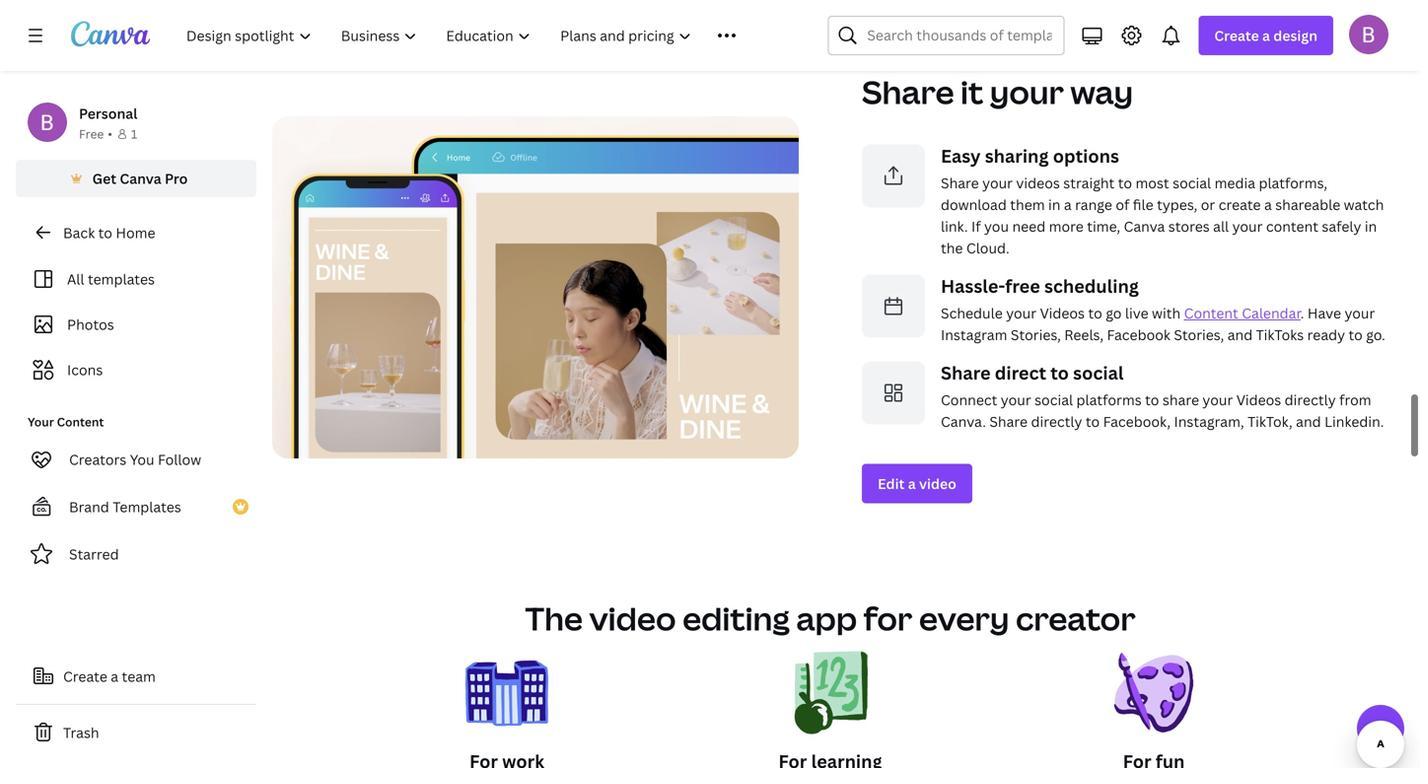 Task type: vqa. For each thing, say whether or not it's contained in the screenshot.
SCHOOLS at the top left of the page
no



Task type: locate. For each thing, give the bounding box(es) containing it.
starred
[[69, 545, 119, 564]]

get canva pro button
[[16, 160, 256, 197]]

your
[[28, 414, 54, 430]]

create
[[1215, 26, 1259, 45], [63, 667, 107, 686]]

directly left from
[[1285, 391, 1336, 410]]

trash
[[63, 724, 99, 742]]

1 horizontal spatial and
[[1296, 412, 1322, 431]]

your up instagram,
[[1203, 391, 1233, 410]]

design
[[1274, 26, 1318, 45]]

canva inside easy sharing options share your videos straight to most social media platforms, download them in a range of file types, or create a shareable watch link. if you need more time, canva stores all your content safely in the cloud.
[[1124, 217, 1165, 236]]

0 vertical spatial content
[[1184, 304, 1239, 323]]

video right the
[[589, 597, 676, 640]]

creator
[[1016, 597, 1136, 640]]

1 vertical spatial in
[[1365, 217, 1377, 236]]

in
[[1049, 195, 1061, 214], [1365, 217, 1377, 236]]

follow
[[158, 450, 201, 469]]

for work image
[[466, 652, 548, 750]]

a
[[1263, 26, 1271, 45], [1064, 195, 1072, 214], [1265, 195, 1272, 214], [908, 475, 916, 493], [111, 667, 118, 686]]

a for design
[[1263, 26, 1271, 45]]

a for team
[[111, 667, 118, 686]]

platforms
[[1077, 391, 1142, 410]]

1 vertical spatial and
[[1296, 412, 1322, 431]]

social
[[1173, 174, 1212, 193], [1073, 361, 1124, 385], [1035, 391, 1073, 410]]

content
[[1266, 217, 1319, 236]]

1 vertical spatial content
[[57, 414, 104, 430]]

and right the tiktok,
[[1296, 412, 1322, 431]]

stories, up direct
[[1011, 326, 1061, 344]]

social up types,
[[1173, 174, 1212, 193]]

1 stories, from the left
[[1011, 326, 1061, 344]]

your up go.
[[1345, 304, 1375, 323]]

top level navigation element
[[174, 16, 781, 55], [174, 16, 781, 55]]

create a design
[[1215, 26, 1318, 45]]

0 vertical spatial and
[[1228, 326, 1253, 344]]

share it your way
[[862, 71, 1134, 114]]

Search search field
[[867, 17, 1052, 54]]

go.
[[1366, 326, 1386, 344]]

1 vertical spatial canva
[[1124, 217, 1165, 236]]

to inside . have your instagram stories, reels, facebook stories, and tiktoks ready to go.
[[1349, 326, 1363, 344]]

every
[[919, 597, 1010, 640]]

for fun image
[[1113, 652, 1196, 750]]

a inside edit a video link
[[908, 475, 916, 493]]

create
[[1219, 195, 1261, 214]]

types,
[[1157, 195, 1198, 214]]

0 vertical spatial videos
[[1040, 304, 1085, 323]]

videos up reels,
[[1040, 304, 1085, 323]]

0 vertical spatial directly
[[1285, 391, 1336, 410]]

1 vertical spatial directly
[[1031, 412, 1083, 431]]

connect
[[941, 391, 998, 410]]

0 vertical spatial video
[[919, 475, 957, 493]]

templates
[[113, 498, 181, 516]]

1 horizontal spatial video
[[919, 475, 957, 493]]

a for video
[[908, 475, 916, 493]]

create inside button
[[63, 667, 107, 686]]

create inside dropdown button
[[1215, 26, 1259, 45]]

0 horizontal spatial content
[[57, 414, 104, 430]]

edit
[[878, 475, 905, 493]]

a left "design"
[[1263, 26, 1271, 45]]

icons
[[67, 361, 103, 379]]

0 vertical spatial in
[[1049, 195, 1061, 214]]

1
[[131, 126, 137, 142]]

edit a video link
[[862, 464, 973, 504]]

share direct to social image
[[862, 362, 925, 425]]

bob builder image
[[1349, 15, 1389, 54]]

0 horizontal spatial and
[[1228, 326, 1253, 344]]

back to home link
[[16, 213, 256, 253]]

None search field
[[828, 16, 1065, 55]]

1 horizontal spatial content
[[1184, 304, 1239, 323]]

you
[[130, 450, 154, 469]]

instagram
[[941, 326, 1008, 344]]

watch
[[1344, 195, 1384, 214]]

0 horizontal spatial in
[[1049, 195, 1061, 214]]

1 horizontal spatial videos
[[1237, 391, 1282, 410]]

schedule your videos to go live with content calendar
[[941, 304, 1301, 323]]

platforms,
[[1259, 174, 1328, 193]]

edit a video
[[878, 475, 957, 493]]

0 horizontal spatial stories,
[[1011, 326, 1061, 344]]

your down free
[[1006, 304, 1037, 323]]

home
[[116, 223, 155, 242]]

a inside create a design dropdown button
[[1263, 26, 1271, 45]]

video
[[919, 475, 957, 493], [589, 597, 676, 640]]

a up more
[[1064, 195, 1072, 214]]

a right the edit
[[908, 475, 916, 493]]

all
[[1213, 217, 1229, 236]]

0 horizontal spatial create
[[63, 667, 107, 686]]

social down direct
[[1035, 391, 1073, 410]]

in down watch
[[1365, 217, 1377, 236]]

media
[[1215, 174, 1256, 193]]

social inside easy sharing options share your videos straight to most social media platforms, download them in a range of file types, or create a shareable watch link. if you need more time, canva stores all your content safely in the cloud.
[[1173, 174, 1212, 193]]

create a team button
[[16, 657, 256, 696]]

1 vertical spatial create
[[63, 667, 107, 686]]

safely
[[1322, 217, 1362, 236]]

stores
[[1169, 217, 1210, 236]]

content right your
[[57, 414, 104, 430]]

tiktok,
[[1248, 412, 1293, 431]]

a right create
[[1265, 195, 1272, 214]]

1 horizontal spatial create
[[1215, 26, 1259, 45]]

create a design button
[[1199, 16, 1334, 55]]

in up more
[[1049, 195, 1061, 214]]

shareable
[[1276, 195, 1341, 214]]

photos link
[[28, 306, 245, 343]]

.
[[1301, 304, 1305, 323]]

social up the platforms
[[1073, 361, 1124, 385]]

create left "design"
[[1215, 26, 1259, 45]]

videos up the tiktok,
[[1237, 391, 1282, 410]]

1 vertical spatial videos
[[1237, 391, 1282, 410]]

0 vertical spatial create
[[1215, 26, 1259, 45]]

canva
[[120, 169, 161, 188], [1124, 217, 1165, 236]]

most
[[1136, 174, 1170, 193]]

content calendar link
[[1184, 304, 1301, 323]]

hassle-free scheduling image
[[862, 275, 925, 338]]

to left go
[[1089, 304, 1103, 323]]

a inside create a team button
[[111, 667, 118, 686]]

canva left pro
[[120, 169, 161, 188]]

create for create a team
[[63, 667, 107, 686]]

you
[[984, 217, 1009, 236]]

of
[[1116, 195, 1130, 214]]

. have your instagram stories, reels, facebook stories, and tiktoks ready to go.
[[941, 304, 1386, 344]]

0 vertical spatial canva
[[120, 169, 161, 188]]

1 horizontal spatial stories,
[[1174, 326, 1224, 344]]

it
[[961, 71, 984, 114]]

and down content calendar 'link'
[[1228, 326, 1253, 344]]

to left go.
[[1349, 326, 1363, 344]]

stories, down with
[[1174, 326, 1224, 344]]

need
[[1013, 217, 1046, 236]]

for
[[864, 597, 913, 640]]

share up 'download'
[[941, 174, 979, 193]]

the video editing app for every creator
[[525, 597, 1136, 640]]

get
[[92, 169, 116, 188]]

directly down the platforms
[[1031, 412, 1083, 431]]

easy
[[941, 144, 981, 168]]

all templates
[[67, 270, 155, 289]]

0 vertical spatial social
[[1173, 174, 1212, 193]]

1 horizontal spatial directly
[[1285, 391, 1336, 410]]

to inside easy sharing options share your videos straight to most social media platforms, download them in a range of file types, or create a shareable watch link. if you need more time, canva stores all your content safely in the cloud.
[[1118, 174, 1132, 193]]

video right the edit
[[919, 475, 957, 493]]

share down connect
[[990, 412, 1028, 431]]

a left team
[[111, 667, 118, 686]]

create for create a design
[[1215, 26, 1259, 45]]

create left team
[[63, 667, 107, 686]]

range
[[1075, 195, 1113, 214]]

1 vertical spatial social
[[1073, 361, 1124, 385]]

brand templates link
[[16, 487, 256, 527]]

more
[[1049, 217, 1084, 236]]

icons link
[[28, 351, 245, 389]]

0 horizontal spatial canva
[[120, 169, 161, 188]]

canva down file
[[1124, 217, 1165, 236]]

to up of
[[1118, 174, 1132, 193]]

directly
[[1285, 391, 1336, 410], [1031, 412, 1083, 431]]

your up 'download'
[[983, 174, 1013, 193]]

your
[[990, 71, 1064, 114], [983, 174, 1013, 193], [1233, 217, 1263, 236], [1006, 304, 1037, 323], [1345, 304, 1375, 323], [1001, 391, 1031, 410], [1203, 391, 1233, 410]]

tiktoks
[[1256, 326, 1304, 344]]

facebook
[[1107, 326, 1171, 344]]

1 horizontal spatial canva
[[1124, 217, 1165, 236]]

photos
[[67, 315, 114, 334]]

your content
[[28, 414, 104, 430]]

content right with
[[1184, 304, 1239, 323]]

0 horizontal spatial video
[[589, 597, 676, 640]]



Task type: describe. For each thing, give the bounding box(es) containing it.
to down the platforms
[[1086, 412, 1100, 431]]

options
[[1053, 144, 1120, 168]]

and inside . have your instagram stories, reels, facebook stories, and tiktoks ready to go.
[[1228, 326, 1253, 344]]

time,
[[1087, 217, 1121, 236]]

creators you follow link
[[16, 440, 256, 479]]

app
[[796, 597, 857, 640]]

your down create
[[1233, 217, 1263, 236]]

easy sharing options share your videos straight to most social media platforms, download them in a range of file types, or create a shareable watch link. if you need more time, canva stores all your content safely in the cloud.
[[941, 144, 1384, 258]]

sharing
[[985, 144, 1049, 168]]

them
[[1010, 195, 1045, 214]]

creators you follow
[[69, 450, 201, 469]]

have
[[1308, 304, 1342, 323]]

scheduling
[[1045, 274, 1139, 299]]

0 horizontal spatial videos
[[1040, 304, 1085, 323]]

2 stories, from the left
[[1174, 326, 1224, 344]]

your down direct
[[1001, 391, 1031, 410]]

canva inside button
[[120, 169, 161, 188]]

free •
[[79, 126, 112, 142]]

straight
[[1064, 174, 1115, 193]]

share direct to social connect your social platforms to share your videos directly from canva. share directly to facebook, instagram, tiktok, and linkedin.
[[941, 361, 1384, 431]]

way
[[1071, 71, 1134, 114]]

share inside easy sharing options share your videos straight to most social media platforms, download them in a range of file types, or create a shareable watch link. if you need more time, canva stores all your content safely in the cloud.
[[941, 174, 979, 193]]

share left it at the top right of page
[[862, 71, 954, 114]]

free
[[1006, 274, 1040, 299]]

share
[[1163, 391, 1200, 410]]

1 horizontal spatial in
[[1365, 217, 1377, 236]]

share up connect
[[941, 361, 991, 385]]

team
[[122, 667, 156, 686]]

canva.
[[941, 412, 986, 431]]

the
[[525, 597, 583, 640]]

pro
[[165, 169, 188, 188]]

easy sharing options image
[[862, 145, 925, 208]]

back to home
[[63, 223, 155, 242]]

the
[[941, 239, 963, 258]]

2 vertical spatial social
[[1035, 391, 1073, 410]]

create a team
[[63, 667, 156, 686]]

editing
[[683, 597, 790, 640]]

if
[[972, 217, 981, 236]]

starred link
[[16, 535, 256, 574]]

brand
[[69, 498, 109, 516]]

creators
[[69, 450, 127, 469]]

•
[[108, 126, 112, 142]]

file
[[1133, 195, 1154, 214]]

cloud.
[[967, 239, 1010, 258]]

to right "back"
[[98, 223, 112, 242]]

link.
[[941, 217, 968, 236]]

1 vertical spatial video
[[589, 597, 676, 640]]

back
[[63, 223, 95, 242]]

templates
[[88, 270, 155, 289]]

to up "facebook,"
[[1145, 391, 1160, 410]]

brand templates
[[69, 498, 181, 516]]

get canva pro
[[92, 169, 188, 188]]

all
[[67, 270, 84, 289]]

ready
[[1308, 326, 1346, 344]]

live
[[1125, 304, 1149, 323]]

trash link
[[16, 713, 256, 753]]

to right direct
[[1051, 361, 1069, 385]]

and inside share direct to social connect your social platforms to share your videos directly from canva. share directly to facebook, instagram, tiktok, and linkedin.
[[1296, 412, 1322, 431]]

all templates link
[[28, 260, 245, 298]]

hassle-
[[941, 274, 1006, 299]]

or
[[1201, 195, 1216, 214]]

for learning image
[[789, 652, 872, 750]]

download
[[941, 195, 1007, 214]]

videos inside share direct to social connect your social platforms to share your videos directly from canva. share directly to facebook, instagram, tiktok, and linkedin.
[[1237, 391, 1282, 410]]

your inside . have your instagram stories, reels, facebook stories, and tiktoks ready to go.
[[1345, 304, 1375, 323]]

calendar
[[1242, 304, 1301, 323]]

linkedin.
[[1325, 412, 1384, 431]]

with
[[1152, 304, 1181, 323]]

0 horizontal spatial directly
[[1031, 412, 1083, 431]]

from
[[1340, 391, 1372, 410]]

free
[[79, 126, 104, 142]]

direct
[[995, 361, 1047, 385]]

instagram,
[[1174, 412, 1245, 431]]

schedule
[[941, 304, 1003, 323]]

hassle-free scheduling
[[941, 274, 1139, 299]]

your right it at the top right of page
[[990, 71, 1064, 114]]

go
[[1106, 304, 1122, 323]]



